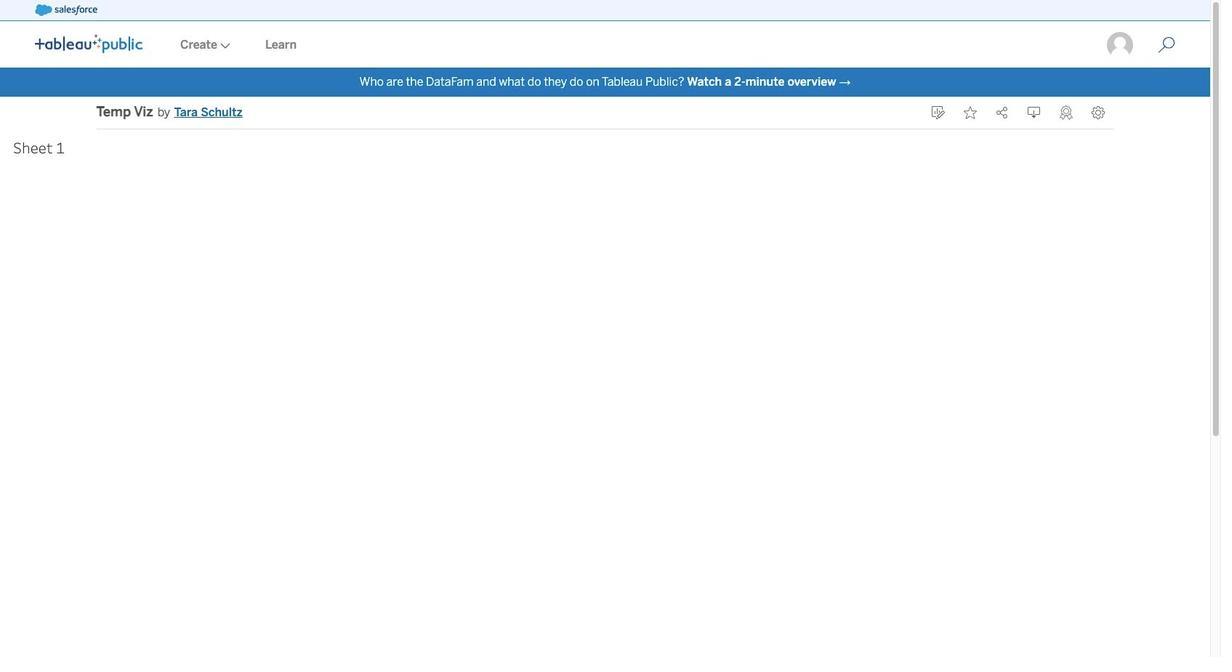 Task type: describe. For each thing, give the bounding box(es) containing it.
edit image
[[932, 106, 945, 119]]

favorite button image
[[964, 106, 977, 119]]

logo image
[[35, 34, 142, 53]]

tara.schultz image
[[1106, 31, 1135, 60]]

salesforce logo image
[[35, 4, 97, 16]]



Task type: vqa. For each thing, say whether or not it's contained in the screenshot.
Sort Descending Image
no



Task type: locate. For each thing, give the bounding box(es) containing it.
create image
[[217, 43, 230, 49]]

nominate for viz of the day image
[[1060, 105, 1073, 120]]

go to search image
[[1141, 36, 1193, 54]]



